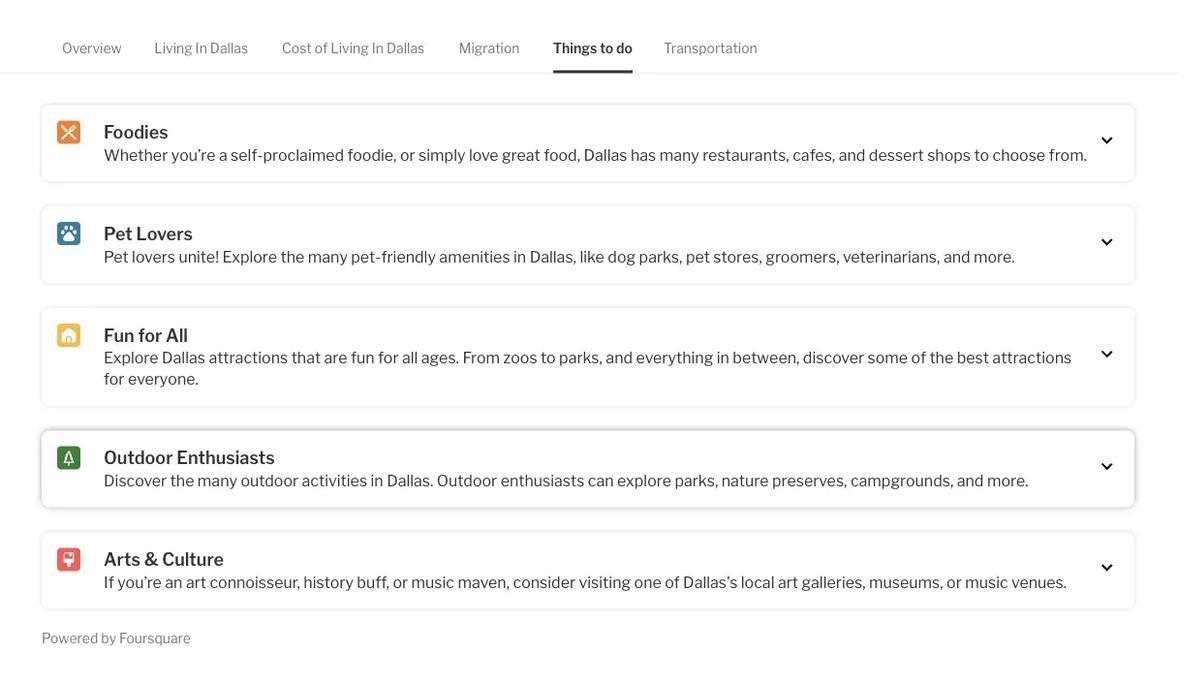 Task type: describe. For each thing, give the bounding box(es) containing it.
everything
[[636, 349, 714, 368]]

or right museums,
[[947, 573, 962, 592]]

overview link
[[62, 23, 122, 73]]

an
[[165, 573, 183, 592]]

foodies
[[104, 122, 168, 143]]

has
[[631, 146, 656, 164]]

2 living from the left
[[331, 40, 369, 56]]

2 pet from the top
[[104, 247, 129, 266]]

living in dallas
[[154, 40, 248, 56]]

if
[[104, 573, 114, 592]]

enthusiasts
[[501, 471, 585, 490]]

of inside fun for all explore dallas attractions that are fun for all ages. from zoos to parks, and everything in between, discover some of the best attractions for everyone.
[[912, 349, 927, 368]]

can
[[588, 471, 614, 490]]

and inside outdoor enthusiasts discover the many outdoor activities in dallas. outdoor enthusiasts can explore parks, nature preserves, campgrounds, and more.
[[957, 471, 984, 490]]

amenities
[[439, 247, 510, 266]]

parks, inside outdoor enthusiasts discover the many outdoor activities in dallas. outdoor enthusiasts can explore parks, nature preserves, campgrounds, and more.
[[675, 471, 719, 490]]

white
[[319, 54, 363, 73]]

one
[[634, 573, 662, 592]]

dog
[[608, 247, 636, 266]]

like
[[580, 247, 605, 266]]

transportation
[[664, 40, 758, 56]]

campgrounds,
[[851, 471, 954, 490]]

love
[[469, 146, 499, 164]]

zoological
[[643, 54, 718, 73]]

things
[[553, 40, 597, 56]]

migration
[[459, 40, 520, 56]]

ages.
[[421, 349, 459, 368]]

explore inside fun for all explore dallas attractions that are fun for all ages. from zoos to parks, and everything in between, discover some of the best attractions for everyone.
[[104, 349, 159, 368]]

museums,
[[870, 573, 944, 592]]

friendly
[[381, 247, 436, 266]]

venues.
[[1012, 573, 1067, 592]]

maven,
[[458, 573, 510, 592]]

fun
[[104, 325, 134, 346]]

0 horizontal spatial of
[[315, 40, 328, 56]]

consider
[[513, 573, 576, 592]]

that
[[291, 349, 321, 368]]

are
[[324, 349, 348, 368]]

history
[[304, 573, 354, 592]]

explore
[[618, 471, 672, 490]]

explore inside pet lovers pet lovers unite! explore the many pet-friendly amenities in dallas, like dog parks, pet stores, groomers, veterinarians, and more.
[[222, 247, 277, 266]]

rock
[[366, 54, 403, 73]]

to inside 'link'
[[600, 40, 614, 56]]

dallas zoological society
[[596, 54, 776, 73]]

arts & culture if you're an art connoisseur, history buff, or music maven, consider visiting one of dallas's local art galleries, museums, or music venues.
[[104, 549, 1067, 592]]

in inside outdoor enthusiasts discover the many outdoor activities in dallas. outdoor enthusiasts can explore parks, nature preserves, campgrounds, and more.
[[371, 471, 384, 490]]

culture
[[162, 549, 224, 570]]

living in dallas link
[[154, 23, 248, 73]]

simply
[[419, 146, 466, 164]]

restaurants,
[[703, 146, 790, 164]]

cost
[[282, 40, 312, 56]]

south dallas cafe
[[42, 54, 169, 73]]

dallas.
[[387, 471, 434, 490]]

cafes,
[[793, 146, 836, 164]]

do
[[617, 40, 633, 56]]

ridge
[[920, 54, 962, 73]]

galleries,
[[802, 573, 866, 592]]

foursquare
[[119, 630, 191, 647]]

lovers
[[136, 223, 193, 244]]

some
[[868, 349, 908, 368]]

2 art from the left
[[778, 573, 799, 592]]

2 in from the left
[[372, 40, 384, 56]]

migration link
[[459, 23, 520, 73]]

things to do
[[553, 40, 633, 56]]

cedar
[[873, 54, 917, 73]]

local
[[741, 573, 775, 592]]

white rock lake park
[[319, 54, 479, 73]]

society
[[721, 54, 776, 73]]

dallas inside foodies whether you're a self-proclaimed foodie, or simply love great food, dallas has many restaurants, cafes, and dessert shops to choose from.
[[584, 146, 628, 164]]

and inside pet lovers pet lovers unite! explore the many pet-friendly amenities in dallas, like dog parks, pet stores, groomers, veterinarians, and more.
[[944, 247, 971, 266]]

1 art from the left
[[186, 573, 206, 592]]

self-
[[231, 146, 263, 164]]

&
[[144, 549, 158, 570]]

powered
[[42, 630, 98, 647]]

cafe
[[135, 54, 169, 73]]



Task type: vqa. For each thing, say whether or not it's contained in the screenshot.
HOA
no



Task type: locate. For each thing, give the bounding box(es) containing it.
0 horizontal spatial to
[[541, 349, 556, 368]]

you're inside "arts & culture if you're an art connoisseur, history buff, or music maven, consider visiting one of dallas's local art galleries, museums, or music venues."
[[117, 573, 162, 592]]

you're inside foodies whether you're a self-proclaimed foodie, or simply love great food, dallas has many restaurants, cafes, and dessert shops to choose from.
[[171, 146, 216, 164]]

the right discover
[[170, 471, 194, 490]]

art right local
[[778, 573, 799, 592]]

and
[[839, 146, 866, 164], [944, 247, 971, 266], [606, 349, 633, 368], [957, 471, 984, 490]]

foodie,
[[348, 146, 397, 164]]

lovers
[[132, 247, 175, 266]]

visiting
[[579, 573, 631, 592]]

to inside foodies whether you're a self-proclaimed foodie, or simply love great food, dallas has many restaurants, cafes, and dessert shops to choose from.
[[975, 146, 990, 164]]

1 vertical spatial of
[[912, 349, 927, 368]]

more. inside outdoor enthusiasts discover the many outdoor activities in dallas. outdoor enthusiasts can explore parks, nature preserves, campgrounds, and more.
[[988, 471, 1029, 490]]

in inside pet lovers pet lovers unite! explore the many pet-friendly amenities in dallas, like dog parks, pet stores, groomers, veterinarians, and more.
[[514, 247, 527, 266]]

many inside outdoor enthusiasts discover the many outdoor activities in dallas. outdoor enthusiasts can explore parks, nature preserves, campgrounds, and more.
[[198, 471, 237, 490]]

0 horizontal spatial music
[[412, 573, 455, 592]]

the left 'best'
[[930, 349, 954, 368]]

1 horizontal spatial in
[[372, 40, 384, 56]]

2 music from the left
[[966, 573, 1009, 592]]

0 vertical spatial of
[[315, 40, 328, 56]]

in inside fun for all explore dallas attractions that are fun for all ages. from zoos to parks, and everything in between, discover some of the best attractions for everyone.
[[717, 349, 730, 368]]

preserve
[[966, 54, 1031, 73]]

many left pet-
[[308, 247, 348, 266]]

activities
[[302, 471, 367, 490]]

in
[[514, 247, 527, 266], [717, 349, 730, 368], [371, 471, 384, 490]]

2 horizontal spatial many
[[660, 146, 700, 164]]

cost of living in dallas link
[[282, 23, 425, 73]]

0 horizontal spatial many
[[198, 471, 237, 490]]

from
[[463, 349, 500, 368]]

from.
[[1049, 146, 1088, 164]]

powered by foursquare
[[42, 630, 191, 647]]

parks, inside fun for all explore dallas attractions that are fun for all ages. from zoos to parks, and everything in between, discover some of the best attractions for everyone.
[[559, 349, 603, 368]]

2 horizontal spatial to
[[975, 146, 990, 164]]

to inside fun for all explore dallas attractions that are fun for all ages. from zoos to parks, and everything in between, discover some of the best attractions for everyone.
[[541, 349, 556, 368]]

of right some
[[912, 349, 927, 368]]

2 horizontal spatial the
[[930, 349, 954, 368]]

parks,
[[639, 247, 683, 266], [559, 349, 603, 368], [675, 471, 719, 490]]

pet left lovers
[[104, 247, 129, 266]]

many inside pet lovers pet lovers unite! explore the many pet-friendly amenities in dallas, like dog parks, pet stores, groomers, veterinarians, and more.
[[308, 247, 348, 266]]

overview
[[62, 40, 122, 56]]

1 vertical spatial the
[[930, 349, 954, 368]]

1 vertical spatial parks,
[[559, 349, 603, 368]]

1 music from the left
[[412, 573, 455, 592]]

attractions
[[209, 349, 288, 368], [993, 349, 1072, 368]]

2 vertical spatial many
[[198, 471, 237, 490]]

parks, for pet lovers
[[639, 247, 683, 266]]

choose
[[993, 146, 1046, 164]]

0 vertical spatial pet
[[104, 223, 133, 244]]

0 vertical spatial for
[[138, 325, 162, 346]]

enthusiasts
[[177, 447, 275, 469]]

unite!
[[179, 247, 219, 266]]

all
[[166, 325, 188, 346]]

and right cafes,
[[839, 146, 866, 164]]

2 vertical spatial to
[[541, 349, 556, 368]]

of right 'cost' in the left top of the page
[[315, 40, 328, 56]]

1 vertical spatial more.
[[988, 471, 1029, 490]]

explore down fun
[[104, 349, 159, 368]]

2 vertical spatial parks,
[[675, 471, 719, 490]]

pet
[[686, 247, 710, 266]]

in right cafe
[[195, 40, 207, 56]]

fun for all explore dallas attractions that are fun for all ages. from zoos to parks, and everything in between, discover some of the best attractions for everyone.
[[104, 325, 1072, 389]]

1 attractions from the left
[[209, 349, 288, 368]]

lake
[[407, 54, 442, 73]]

pet-
[[351, 247, 381, 266]]

0 vertical spatial in
[[514, 247, 527, 266]]

1 vertical spatial explore
[[104, 349, 159, 368]]

dallas inside fun for all explore dallas attractions that are fun for all ages. from zoos to parks, and everything in between, discover some of the best attractions for everyone.
[[162, 349, 205, 368]]

or right buff,
[[393, 573, 408, 592]]

fun
[[351, 349, 375, 368]]

pet up lovers
[[104, 223, 133, 244]]

and left the everything
[[606, 349, 633, 368]]

2 vertical spatial of
[[665, 573, 680, 592]]

1 in from the left
[[195, 40, 207, 56]]

things to do link
[[553, 23, 633, 73]]

2 horizontal spatial of
[[912, 349, 927, 368]]

everyone.
[[128, 370, 199, 389]]

in left dallas, at the top left
[[514, 247, 527, 266]]

2 attractions from the left
[[993, 349, 1072, 368]]

0 horizontal spatial in
[[371, 471, 384, 490]]

1 vertical spatial for
[[378, 349, 399, 368]]

whether
[[104, 146, 168, 164]]

discover
[[803, 349, 865, 368]]

for
[[138, 325, 162, 346], [378, 349, 399, 368], [104, 370, 125, 389]]

cedar ridge preserve
[[873, 54, 1031, 73]]

1 horizontal spatial to
[[600, 40, 614, 56]]

0 horizontal spatial the
[[170, 471, 194, 490]]

many down enthusiasts
[[198, 471, 237, 490]]

outdoor enthusiasts discover the many outdoor activities in dallas. outdoor enthusiasts can explore parks, nature preserves, campgrounds, and more.
[[104, 447, 1029, 490]]

1 vertical spatial many
[[308, 247, 348, 266]]

1 horizontal spatial attractions
[[993, 349, 1072, 368]]

and inside foodies whether you're a self-proclaimed foodie, or simply love great food, dallas has many restaurants, cafes, and dessert shops to choose from.
[[839, 146, 866, 164]]

1 horizontal spatial many
[[308, 247, 348, 266]]

1 vertical spatial to
[[975, 146, 990, 164]]

to right zoos
[[541, 349, 556, 368]]

outdoor
[[241, 471, 299, 490]]

2 horizontal spatial for
[[378, 349, 399, 368]]

1 vertical spatial in
[[717, 349, 730, 368]]

or
[[400, 146, 416, 164], [393, 573, 408, 592], [947, 573, 962, 592]]

dessert
[[869, 146, 924, 164]]

parks, inside pet lovers pet lovers unite! explore the many pet-friendly amenities in dallas, like dog parks, pet stores, groomers, veterinarians, and more.
[[639, 247, 683, 266]]

in left dallas.
[[371, 471, 384, 490]]

by
[[101, 630, 116, 647]]

transportation link
[[664, 23, 758, 73]]

1 horizontal spatial you're
[[171, 146, 216, 164]]

in left between, at the right bottom
[[717, 349, 730, 368]]

in right white
[[372, 40, 384, 56]]

to right shops
[[975, 146, 990, 164]]

you're left a
[[171, 146, 216, 164]]

1 horizontal spatial living
[[331, 40, 369, 56]]

dallas,
[[530, 247, 577, 266]]

between,
[[733, 349, 800, 368]]

dallas's
[[683, 573, 738, 592]]

outdoor up discover
[[104, 447, 173, 469]]

0 vertical spatial outdoor
[[104, 447, 173, 469]]

0 horizontal spatial art
[[186, 573, 206, 592]]

0 vertical spatial you're
[[171, 146, 216, 164]]

1 horizontal spatial outdoor
[[437, 471, 497, 490]]

parks, left pet
[[639, 247, 683, 266]]

1 living from the left
[[154, 40, 192, 56]]

arts
[[104, 549, 140, 570]]

1 horizontal spatial the
[[281, 247, 305, 266]]

1 horizontal spatial for
[[138, 325, 162, 346]]

parks, right zoos
[[559, 349, 603, 368]]

preserves,
[[772, 471, 848, 490]]

0 vertical spatial parks,
[[639, 247, 683, 266]]

0 horizontal spatial outdoor
[[104, 447, 173, 469]]

more. inside pet lovers pet lovers unite! explore the many pet-friendly amenities in dallas, like dog parks, pet stores, groomers, veterinarians, and more.
[[974, 247, 1016, 266]]

0 vertical spatial many
[[660, 146, 700, 164]]

living
[[154, 40, 192, 56], [331, 40, 369, 56]]

1 vertical spatial pet
[[104, 247, 129, 266]]

dallas
[[210, 40, 248, 56], [387, 40, 425, 56], [88, 54, 132, 73], [596, 54, 640, 73], [584, 146, 628, 164], [162, 349, 205, 368]]

explore right the unite!
[[222, 247, 277, 266]]

groomers,
[[766, 247, 840, 266]]

and right veterinarians,
[[944, 247, 971, 266]]

many inside foodies whether you're a self-proclaimed foodie, or simply love great food, dallas has many restaurants, cafes, and dessert shops to choose from.
[[660, 146, 700, 164]]

2 vertical spatial in
[[371, 471, 384, 490]]

attractions left that
[[209, 349, 288, 368]]

of inside "arts & culture if you're an art connoisseur, history buff, or music maven, consider visiting one of dallas's local art galleries, museums, or music venues."
[[665, 573, 680, 592]]

and right campgrounds, at the bottom
[[957, 471, 984, 490]]

0 vertical spatial to
[[600, 40, 614, 56]]

1 horizontal spatial explore
[[222, 247, 277, 266]]

the inside fun for all explore dallas attractions that are fun for all ages. from zoos to parks, and everything in between, discover some of the best attractions for everyone.
[[930, 349, 954, 368]]

or inside foodies whether you're a self-proclaimed foodie, or simply love great food, dallas has many restaurants, cafes, and dessert shops to choose from.
[[400, 146, 416, 164]]

parks, for fun for all
[[559, 349, 603, 368]]

proclaimed
[[263, 146, 344, 164]]

many right has
[[660, 146, 700, 164]]

to left do
[[600, 40, 614, 56]]

you're down &
[[117, 573, 162, 592]]

nature
[[722, 471, 769, 490]]

1 pet from the top
[[104, 223, 133, 244]]

foodies whether you're a self-proclaimed foodie, or simply love great food, dallas has many restaurants, cafes, and dessert shops to choose from.
[[104, 122, 1088, 164]]

connoisseur,
[[210, 573, 300, 592]]

0 horizontal spatial attractions
[[209, 349, 288, 368]]

or left simply
[[400, 146, 416, 164]]

0 vertical spatial the
[[281, 247, 305, 266]]

shops
[[928, 146, 971, 164]]

1 horizontal spatial in
[[514, 247, 527, 266]]

the inside pet lovers pet lovers unite! explore the many pet-friendly amenities in dallas, like dog parks, pet stores, groomers, veterinarians, and more.
[[281, 247, 305, 266]]

stores,
[[714, 247, 763, 266]]

outdoor
[[104, 447, 173, 469], [437, 471, 497, 490]]

music
[[412, 573, 455, 592], [966, 573, 1009, 592]]

zoos
[[504, 349, 538, 368]]

2 vertical spatial for
[[104, 370, 125, 389]]

1 vertical spatial outdoor
[[437, 471, 497, 490]]

parks, left the nature
[[675, 471, 719, 490]]

pet lovers pet lovers unite! explore the many pet-friendly amenities in dallas, like dog parks, pet stores, groomers, veterinarians, and more.
[[104, 223, 1016, 266]]

park
[[445, 54, 479, 73]]

2 horizontal spatial in
[[717, 349, 730, 368]]

you're
[[171, 146, 216, 164], [117, 573, 162, 592]]

outdoor right dallas.
[[437, 471, 497, 490]]

0 horizontal spatial for
[[104, 370, 125, 389]]

a
[[219, 146, 227, 164]]

attractions right 'best'
[[993, 349, 1072, 368]]

1 horizontal spatial art
[[778, 573, 799, 592]]

2 vertical spatial the
[[170, 471, 194, 490]]

0 vertical spatial explore
[[222, 247, 277, 266]]

0 horizontal spatial explore
[[104, 349, 159, 368]]

art right an
[[186, 573, 206, 592]]

music left the venues.
[[966, 573, 1009, 592]]

1 horizontal spatial music
[[966, 573, 1009, 592]]

cost of living in dallas
[[282, 40, 425, 56]]

1 vertical spatial you're
[[117, 573, 162, 592]]

1 horizontal spatial of
[[665, 573, 680, 592]]

pet
[[104, 223, 133, 244], [104, 247, 129, 266]]

the left pet-
[[281, 247, 305, 266]]

best
[[957, 349, 990, 368]]

music left maven,
[[412, 573, 455, 592]]

0 horizontal spatial living
[[154, 40, 192, 56]]

all
[[402, 349, 418, 368]]

food,
[[544, 146, 581, 164]]

great
[[502, 146, 541, 164]]

buff,
[[357, 573, 390, 592]]

veterinarians,
[[843, 247, 941, 266]]

and inside fun for all explore dallas attractions that are fun for all ages. from zoos to parks, and everything in between, discover some of the best attractions for everyone.
[[606, 349, 633, 368]]

of right one at bottom
[[665, 573, 680, 592]]

discover
[[104, 471, 167, 490]]

0 vertical spatial more.
[[974, 247, 1016, 266]]

the inside outdoor enthusiasts discover the many outdoor activities in dallas. outdoor enthusiasts can explore parks, nature preserves, campgrounds, and more.
[[170, 471, 194, 490]]

0 horizontal spatial you're
[[117, 573, 162, 592]]

0 horizontal spatial in
[[195, 40, 207, 56]]



